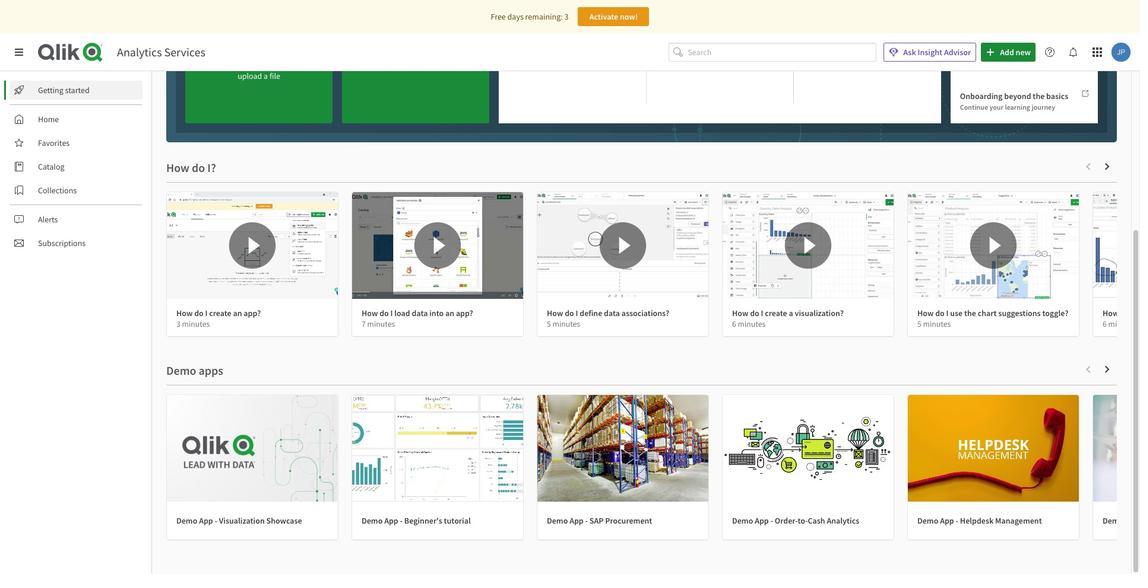 Task type: describe. For each thing, give the bounding box(es) containing it.
do for how do i create a visualization?
[[750, 308, 759, 319]]

searchbar element
[[669, 43, 877, 62]]

demo for demo app - sap procurement
[[547, 516, 568, 527]]

analytics services element
[[117, 45, 205, 59]]

subscriptions
[[38, 238, 86, 249]]

app for visualization
[[199, 516, 213, 527]]

app? inside how do i create an app? 3 minutes
[[244, 308, 261, 319]]

catalog
[[38, 162, 64, 172]]

to-
[[798, 516, 808, 527]]

how do i interact with visualizations? element
[[1103, 308, 1140, 319]]

how for how do i create an app?
[[176, 308, 193, 319]]

minutes inside the how do i create a visualization? 6 minutes
[[738, 319, 766, 330]]

visualization?
[[795, 308, 844, 319]]

activate now! link
[[578, 7, 649, 26]]

favorites link
[[10, 134, 143, 153]]

i for how do i load data into an app?
[[390, 308, 393, 319]]

i for how do i create a visualization?
[[761, 308, 763, 319]]

i for how do i define data associations?
[[576, 308, 578, 319]]

services
[[164, 45, 205, 59]]

use
[[950, 308, 963, 319]]

3 inside how do i create an app? 3 minutes
[[176, 319, 180, 330]]

james peterson image
[[1112, 43, 1131, 62]]

- for visualization
[[215, 516, 217, 527]]

or
[[304, 56, 311, 67]]

close sidebar menu image
[[14, 48, 24, 57]]

- for helpdesk
[[956, 516, 958, 527]]

showcase
[[266, 516, 302, 527]]

cash
[[808, 516, 825, 527]]

collections
[[38, 185, 77, 196]]

an inside how do i create an app? 3 minutes
[[233, 308, 242, 319]]

minutes inside how do i load data into an app? 7 minutes
[[367, 319, 395, 330]]

continue
[[960, 103, 988, 111]]

now!
[[620, 11, 638, 22]]

demo app - beginner's tutorial image
[[352, 395, 523, 502]]

how do i create an app? element
[[176, 308, 261, 319]]

demo for demo app - beginner's tutorial
[[362, 516, 383, 527]]

do for how do i use the chart suggestions toggle?
[[935, 308, 945, 319]]

favorites
[[38, 138, 70, 148]]

getting
[[38, 85, 63, 96]]

app? inside how do i load data into an app? 7 minutes
[[456, 308, 473, 319]]

activate
[[589, 11, 618, 22]]

create for a
[[765, 308, 787, 319]]

how do i use the chart suggestions toggle? 5 minutes
[[917, 308, 1069, 330]]

onboarding
[[960, 91, 1003, 101]]

how do i in 6 minutes
[[1103, 308, 1140, 330]]

establish
[[207, 56, 238, 67]]

how for how do i load data into an app?
[[362, 308, 378, 319]]

free days remaining: 3
[[491, 11, 569, 22]]

connection
[[263, 56, 302, 67]]

sap
[[590, 516, 604, 527]]

demo app - order-to-cash analytics image
[[723, 395, 894, 502]]

do for how do i in
[[1121, 308, 1130, 319]]

define
[[580, 308, 602, 319]]

remaining:
[[525, 11, 563, 22]]

how do i create a visualization? 6 minutes
[[732, 308, 844, 330]]

minutes inside how do i create an app? 3 minutes
[[182, 319, 210, 330]]

0 horizontal spatial analytics
[[117, 45, 162, 59]]

learning
[[1005, 103, 1030, 111]]

establish a data connection or upload a file button
[[185, 0, 333, 123]]

demo app - visualization showcase image
[[167, 395, 338, 502]]

beginner's
[[404, 516, 442, 527]]

app for order-
[[755, 516, 769, 527]]

procurement
[[605, 516, 652, 527]]

how do i load data into an app? element
[[362, 308, 473, 319]]

the inside how do i use the chart suggestions toggle? 5 minutes
[[964, 308, 976, 319]]

how do i define data associations? element
[[547, 308, 669, 319]]

1 vertical spatial a
[[264, 71, 268, 81]]

collections link
[[10, 181, 143, 200]]

demo app - helpdesk management
[[917, 516, 1042, 527]]

how do i use the chart suggestions toggle? element
[[917, 308, 1069, 319]]

insight
[[918, 47, 942, 58]]

demo for demo app - helpdesk management
[[917, 516, 938, 527]]

0 vertical spatial 3
[[564, 11, 569, 22]]

do for how do i define data associations?
[[565, 308, 574, 319]]

6 inside the how do i create a visualization? 6 minutes
[[732, 319, 736, 330]]

home link
[[10, 110, 143, 129]]

subscriptions link
[[10, 234, 143, 253]]

the inside onboarding beyond the basics continue your learning journey
[[1033, 91, 1045, 101]]

6 app from the left
[[1125, 516, 1139, 527]]

create for an
[[209, 308, 231, 319]]

demo app - visualization showcase
[[176, 516, 302, 527]]



Task type: locate. For each thing, give the bounding box(es) containing it.
a left visualization?
[[789, 308, 793, 319]]

do for how do i load data into an app?
[[380, 308, 389, 319]]

create
[[209, 308, 231, 319], [765, 308, 787, 319]]

add
[[1000, 47, 1014, 58]]

new
[[1016, 47, 1031, 58]]

ask insight advisor button
[[884, 43, 976, 62]]

- for sap
[[585, 516, 588, 527]]

2 6 from the left
[[1103, 319, 1107, 330]]

1 horizontal spatial app?
[[456, 308, 473, 319]]

2 horizontal spatial data
[[604, 308, 620, 319]]

i inside how do i create an app? 3 minutes
[[205, 308, 208, 319]]

- left order-
[[770, 516, 773, 527]]

i for how do i use the chart suggestions toggle?
[[946, 308, 949, 319]]

navigation pane element
[[0, 76, 151, 258]]

data up upload on the top of the page
[[246, 56, 261, 67]]

analytics
[[117, 45, 162, 59], [827, 516, 859, 527]]

0 vertical spatial the
[[1033, 91, 1045, 101]]

2 create from the left
[[765, 308, 787, 319]]

data for how do i define data associations?
[[604, 308, 620, 319]]

1 how from the left
[[176, 308, 193, 319]]

1 horizontal spatial the
[[1033, 91, 1045, 101]]

minutes down use
[[923, 319, 951, 330]]

demo app - sap procurement image
[[537, 395, 708, 502]]

2 i from the left
[[390, 308, 393, 319]]

minutes down how do i interact with visualizations? element
[[1108, 319, 1136, 330]]

3 down how do i create an app? "element"
[[176, 319, 180, 330]]

basics
[[1046, 91, 1068, 101]]

do inside how do i define data associations? 5 minutes
[[565, 308, 574, 319]]

do for how do i create an app?
[[194, 308, 204, 319]]

5 do from the left
[[935, 308, 945, 319]]

how inside how do i load data into an app? 7 minutes
[[362, 308, 378, 319]]

1 horizontal spatial an
[[445, 308, 454, 319]]

1 app? from the left
[[244, 308, 261, 319]]

file
[[270, 71, 280, 81]]

journey
[[1032, 103, 1055, 111]]

management
[[995, 516, 1042, 527]]

2 demo from the left
[[362, 516, 383, 527]]

0 vertical spatial analytics
[[117, 45, 162, 59]]

toggle?
[[1042, 308, 1069, 319]]

started
[[65, 85, 90, 96]]

4 minutes from the left
[[738, 319, 766, 330]]

5
[[547, 319, 551, 330], [917, 319, 921, 330]]

how for how do i create a visualization?
[[732, 308, 748, 319]]

3 minutes from the left
[[553, 319, 580, 330]]

-
[[215, 516, 217, 527], [400, 516, 403, 527], [585, 516, 588, 527], [770, 516, 773, 527], [956, 516, 958, 527]]

4 i from the left
[[761, 308, 763, 319]]

how do i load data into an app? 7 minutes
[[362, 308, 473, 330]]

minutes inside "how do i in 6 minutes"
[[1108, 319, 1136, 330]]

6 i from the left
[[1132, 308, 1134, 319]]

i inside the how do i create a visualization? 6 minutes
[[761, 308, 763, 319]]

1 app from the left
[[199, 516, 213, 527]]

0 horizontal spatial the
[[964, 308, 976, 319]]

5 app from the left
[[940, 516, 954, 527]]

visualization
[[219, 516, 265, 527]]

4 demo from the left
[[732, 516, 753, 527]]

1 demo from the left
[[176, 516, 197, 527]]

5 inside how do i define data associations? 5 minutes
[[547, 319, 551, 330]]

7
[[362, 319, 366, 330]]

0 horizontal spatial an
[[233, 308, 242, 319]]

i inside how do i use the chart suggestions toggle? 5 minutes
[[946, 308, 949, 319]]

0 horizontal spatial app?
[[244, 308, 261, 319]]

2 an from the left
[[445, 308, 454, 319]]

add new button
[[981, 43, 1036, 62]]

how do i create a visualization? element
[[732, 308, 844, 319]]

1 horizontal spatial analytics
[[827, 516, 859, 527]]

demo app - sap procurement
[[547, 516, 652, 527]]

2 horizontal spatial a
[[789, 308, 793, 319]]

demo for demo app 
[[1103, 516, 1124, 527]]

the up journey
[[1033, 91, 1045, 101]]

1 6 from the left
[[732, 319, 736, 330]]

1 i from the left
[[205, 308, 208, 319]]

how for how do i in
[[1103, 308, 1119, 319]]

app for helpdesk
[[940, 516, 954, 527]]

i for how do i in
[[1132, 308, 1134, 319]]

3 app from the left
[[570, 516, 584, 527]]

3 how from the left
[[547, 308, 563, 319]]

analytics services
[[117, 45, 205, 59]]

minutes down define
[[553, 319, 580, 330]]

create inside how do i create an app? 3 minutes
[[209, 308, 231, 319]]

a inside the how do i create a visualization? 6 minutes
[[789, 308, 793, 319]]

create inside the how do i create a visualization? 6 minutes
[[765, 308, 787, 319]]

chart
[[978, 308, 997, 319]]

6 how from the left
[[1103, 308, 1119, 319]]

helpdesk
[[960, 516, 994, 527]]

5 i from the left
[[946, 308, 949, 319]]

onboarding beyond the basics continue your learning journey
[[960, 91, 1068, 111]]

app
[[199, 516, 213, 527], [384, 516, 398, 527], [570, 516, 584, 527], [755, 516, 769, 527], [940, 516, 954, 527], [1125, 516, 1139, 527]]

add new
[[1000, 47, 1031, 58]]

- for order-
[[770, 516, 773, 527]]

in
[[1136, 308, 1140, 319]]

order-
[[775, 516, 798, 527]]

1 minutes from the left
[[182, 319, 210, 330]]

the right use
[[964, 308, 976, 319]]

5 how from the left
[[917, 308, 934, 319]]

2 5 from the left
[[917, 319, 921, 330]]

0 horizontal spatial 3
[[176, 319, 180, 330]]

Search text field
[[688, 43, 877, 62]]

1 do from the left
[[194, 308, 204, 319]]

i inside "how do i in 6 minutes"
[[1132, 308, 1134, 319]]

1 horizontal spatial data
[[412, 308, 428, 319]]

0 horizontal spatial 6
[[732, 319, 736, 330]]

do inside how do i load data into an app? 7 minutes
[[380, 308, 389, 319]]

how do i define data associations? image
[[537, 192, 708, 299]]

demo
[[176, 516, 197, 527], [362, 516, 383, 527], [547, 516, 568, 527], [732, 516, 753, 527], [917, 516, 938, 527], [1103, 516, 1124, 527]]

app for beginner's
[[384, 516, 398, 527]]

- for beginner's
[[400, 516, 403, 527]]

6
[[732, 319, 736, 330], [1103, 319, 1107, 330]]

how for how do i use the chart suggestions toggle?
[[917, 308, 934, 319]]

3 do from the left
[[565, 308, 574, 319]]

1 an from the left
[[233, 308, 242, 319]]

5 - from the left
[[956, 516, 958, 527]]

a left file
[[264, 71, 268, 81]]

1 vertical spatial 3
[[176, 319, 180, 330]]

2 minutes from the left
[[367, 319, 395, 330]]

do
[[194, 308, 204, 319], [380, 308, 389, 319], [565, 308, 574, 319], [750, 308, 759, 319], [935, 308, 945, 319], [1121, 308, 1130, 319]]

a up upload on the top of the page
[[240, 56, 244, 67]]

ask
[[903, 47, 916, 58]]

6 down how do i create a visualization? element at bottom right
[[732, 319, 736, 330]]

6 minutes from the left
[[1108, 319, 1136, 330]]

how inside how do i use the chart suggestions toggle? 5 minutes
[[917, 308, 934, 319]]

4 how from the left
[[732, 308, 748, 319]]

demo app - pharma sales image
[[1093, 395, 1140, 502]]

3
[[564, 11, 569, 22], [176, 319, 180, 330]]

alerts
[[38, 214, 58, 225]]

5 minutes from the left
[[923, 319, 951, 330]]

how do i create an app? 3 minutes
[[176, 308, 261, 330]]

2 - from the left
[[400, 516, 403, 527]]

0 horizontal spatial data
[[246, 56, 261, 67]]

- left visualization
[[215, 516, 217, 527]]

how do i interact with visualizations? image
[[1093, 192, 1140, 299]]

do inside how do i use the chart suggestions toggle? 5 minutes
[[935, 308, 945, 319]]

4 do from the left
[[750, 308, 759, 319]]

3 i from the left
[[576, 308, 578, 319]]

load
[[394, 308, 410, 319]]

demo app - order-to-cash analytics
[[732, 516, 859, 527]]

activate now!
[[589, 11, 638, 22]]

2 vertical spatial a
[[789, 308, 793, 319]]

1 vertical spatial the
[[964, 308, 976, 319]]

1 vertical spatial analytics
[[827, 516, 859, 527]]

how inside how do i create an app? 3 minutes
[[176, 308, 193, 319]]

1 horizontal spatial 5
[[917, 319, 921, 330]]

5 inside how do i use the chart suggestions toggle? 5 minutes
[[917, 319, 921, 330]]

- left sap
[[585, 516, 588, 527]]

do inside how do i create an app? 3 minutes
[[194, 308, 204, 319]]

home
[[38, 114, 59, 125]]

upload
[[238, 71, 262, 81]]

an inside how do i load data into an app? 7 minutes
[[445, 308, 454, 319]]

demo app - beginner's tutorial
[[362, 516, 471, 527]]

the
[[1033, 91, 1045, 101], [964, 308, 976, 319]]

minutes right 7
[[367, 319, 395, 330]]

3 - from the left
[[585, 516, 588, 527]]

how for how do i define data associations?
[[547, 308, 563, 319]]

minutes inside how do i use the chart suggestions toggle? 5 minutes
[[923, 319, 951, 330]]

data inside the establish a data connection or upload a file
[[246, 56, 261, 67]]

4 app from the left
[[755, 516, 769, 527]]

2 how from the left
[[362, 308, 378, 319]]

how inside "how do i in 6 minutes"
[[1103, 308, 1119, 319]]

data left into
[[412, 308, 428, 319]]

0 horizontal spatial 5
[[547, 319, 551, 330]]

do inside "how do i in 6 minutes"
[[1121, 308, 1130, 319]]

2 app from the left
[[384, 516, 398, 527]]

demo for demo app - order-to-cash analytics
[[732, 516, 753, 527]]

3 right remaining:
[[564, 11, 569, 22]]

3 demo from the left
[[547, 516, 568, 527]]

1 5 from the left
[[547, 319, 551, 330]]

1 horizontal spatial create
[[765, 308, 787, 319]]

how do i use the chart suggestions toggle? image
[[908, 192, 1079, 299]]

6 do from the left
[[1121, 308, 1130, 319]]

6 inside "how do i in 6 minutes"
[[1103, 319, 1107, 330]]

analytics right the cash
[[827, 516, 859, 527]]

establish a data connection or upload a file
[[207, 56, 311, 81]]

0 horizontal spatial create
[[209, 308, 231, 319]]

ask insight advisor
[[903, 47, 971, 58]]

how inside how do i define data associations? 5 minutes
[[547, 308, 563, 319]]

data inside how do i load data into an app? 7 minutes
[[412, 308, 428, 319]]

2 app? from the left
[[456, 308, 473, 319]]

data right define
[[604, 308, 620, 319]]

an
[[233, 308, 242, 319], [445, 308, 454, 319]]

2 do from the left
[[380, 308, 389, 319]]

analytics left services
[[117, 45, 162, 59]]

app for sap
[[570, 516, 584, 527]]

minutes down how do i create an app? "element"
[[182, 319, 210, 330]]

1 horizontal spatial a
[[264, 71, 268, 81]]

1 - from the left
[[215, 516, 217, 527]]

your
[[989, 103, 1004, 111]]

i for how do i create an app?
[[205, 308, 208, 319]]

days
[[507, 11, 524, 22]]

data
[[246, 56, 261, 67], [412, 308, 428, 319], [604, 308, 620, 319]]

4 - from the left
[[770, 516, 773, 527]]

suggestions
[[998, 308, 1041, 319]]

minutes down how do i create a visualization? element at bottom right
[[738, 319, 766, 330]]

- left helpdesk
[[956, 516, 958, 527]]

1 create from the left
[[209, 308, 231, 319]]

how inside the how do i create a visualization? 6 minutes
[[732, 308, 748, 319]]

data for how do i load data into an app?
[[412, 308, 428, 319]]

getting started link
[[10, 81, 143, 100]]

0 horizontal spatial a
[[240, 56, 244, 67]]

beyond
[[1004, 91, 1031, 101]]

data inside how do i define data associations? 5 minutes
[[604, 308, 620, 319]]

into
[[429, 308, 444, 319]]

how do i load data into an app? image
[[352, 192, 523, 299]]

catalog link
[[10, 157, 143, 176]]

how do i create a visualization? image
[[723, 192, 894, 299]]

5 demo from the left
[[917, 516, 938, 527]]

app?
[[244, 308, 261, 319], [456, 308, 473, 319]]

associations?
[[622, 308, 669, 319]]

minutes
[[182, 319, 210, 330], [367, 319, 395, 330], [553, 319, 580, 330], [738, 319, 766, 330], [923, 319, 951, 330], [1108, 319, 1136, 330]]

6 demo from the left
[[1103, 516, 1124, 527]]

i inside how do i define data associations? 5 minutes
[[576, 308, 578, 319]]

6 down how do i interact with visualizations? element
[[1103, 319, 1107, 330]]

0 vertical spatial a
[[240, 56, 244, 67]]

do inside the how do i create a visualization? 6 minutes
[[750, 308, 759, 319]]

getting started
[[38, 85, 90, 96]]

i
[[205, 308, 208, 319], [390, 308, 393, 319], [576, 308, 578, 319], [761, 308, 763, 319], [946, 308, 949, 319], [1132, 308, 1134, 319]]

minutes inside how do i define data associations? 5 minutes
[[553, 319, 580, 330]]

tutorial
[[444, 516, 471, 527]]

demo app 
[[1103, 516, 1140, 527]]

advisor
[[944, 47, 971, 58]]

how
[[176, 308, 193, 319], [362, 308, 378, 319], [547, 308, 563, 319], [732, 308, 748, 319], [917, 308, 934, 319], [1103, 308, 1119, 319]]

i inside how do i load data into an app? 7 minutes
[[390, 308, 393, 319]]

demo for demo app - visualization showcase
[[176, 516, 197, 527]]

how do i define data associations? 5 minutes
[[547, 308, 669, 330]]

- left beginner's
[[400, 516, 403, 527]]

how do i create an app? image
[[167, 192, 338, 299]]

1 horizontal spatial 3
[[564, 11, 569, 22]]

alerts link
[[10, 210, 143, 229]]

demo app - helpdesk management image
[[908, 395, 1079, 502]]

a
[[240, 56, 244, 67], [264, 71, 268, 81], [789, 308, 793, 319]]

free
[[491, 11, 506, 22]]

1 horizontal spatial 6
[[1103, 319, 1107, 330]]



Task type: vqa. For each thing, say whether or not it's contained in the screenshot.
the app?
yes



